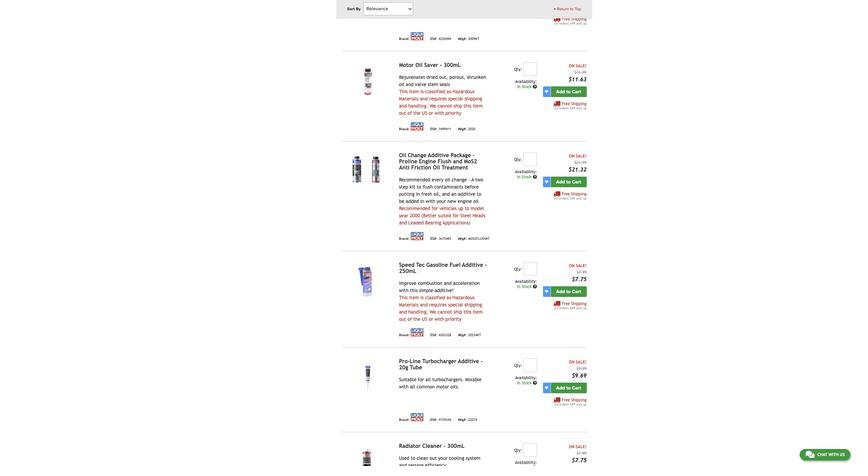 Task type: vqa. For each thing, say whether or not it's contained in the screenshot.


Task type: locate. For each thing, give the bounding box(es) containing it.
0 vertical spatial 300ml
[[444, 62, 461, 68]]

as down seals
[[447, 89, 451, 94]]

0 vertical spatial this
[[399, 89, 408, 94]]

0 vertical spatial us
[[422, 110, 428, 116]]

this
[[464, 103, 472, 109], [410, 288, 418, 293], [464, 309, 472, 315]]

1 vertical spatial materials
[[399, 302, 419, 308]]

materials
[[399, 96, 419, 101], [399, 302, 419, 308]]

handling. down simple
[[409, 309, 428, 315]]

the down simple
[[414, 317, 421, 322]]

recommended
[[399, 177, 431, 182], [399, 206, 431, 211]]

with inside 'recommended every oil change - a two step kit to flush contaminants before putting in fresh oil, and an additive to be added in with your new engine oil recommended for vehicles up to model year 2000 (better suited for steel heads and leaded bearing applications)'
[[426, 199, 435, 204]]

1 $7.75 from the top
[[572, 276, 587, 283]]

1 vertical spatial 300ml
[[448, 443, 465, 450]]

es#: left 3675483
[[431, 237, 438, 241]]

5 cart from the top
[[572, 385, 581, 391]]

0 vertical spatial special
[[448, 96, 463, 101]]

qty: for pro-line turbocharger additive - 20g tube
[[514, 363, 522, 368]]

1 vertical spatial we
[[430, 309, 436, 315]]

4 availability: from the top
[[515, 376, 537, 380]]

brand: down leaded
[[399, 237, 410, 241]]

5 free from the top
[[562, 398, 570, 403]]

mfg#: for fuel
[[458, 334, 467, 337]]

None number field
[[524, 62, 537, 76], [524, 152, 537, 166], [524, 262, 537, 276], [524, 359, 537, 372], [524, 443, 537, 457], [524, 62, 537, 76], [524, 152, 537, 166], [524, 262, 537, 276], [524, 359, 537, 372], [524, 443, 537, 457]]

contaminants
[[435, 184, 464, 190]]

valve
[[415, 82, 427, 87]]

dried
[[427, 74, 438, 80]]

1 vertical spatial question circle image
[[533, 175, 537, 179]]

2 $7.99 from the top
[[577, 451, 587, 456]]

1 qty: from the top
[[514, 67, 522, 72]]

free shipping on orders $49 and up for $9.69
[[555, 398, 587, 406]]

question circle image for $9.69
[[533, 381, 537, 385]]

3 on from the top
[[569, 264, 575, 268]]

special inside rejuvenates dried out, porous, shrunken oil and valve stem seals this item is classified as hazardous materials and requires special shipping and handling. we cannot ship this item out of the us or with priority
[[448, 96, 463, 101]]

proline
[[399, 158, 418, 165]]

free shipping on orders $49 and up for $7.75
[[555, 301, 587, 310]]

2 vertical spatial oil
[[433, 164, 440, 171]]

1 vertical spatial requires
[[429, 302, 447, 308]]

2 materials from the top
[[399, 302, 419, 308]]

add to cart down $9.69
[[557, 385, 581, 391]]

$49 for $21.32
[[570, 197, 576, 200]]

300ml up porous,
[[444, 62, 461, 68]]

as
[[447, 89, 451, 94], [447, 295, 451, 300]]

1 vertical spatial recommended
[[399, 206, 431, 211]]

es#: left 4265328
[[431, 334, 438, 337]]

3 orders from the top
[[559, 197, 569, 200]]

gasoline
[[427, 262, 448, 268]]

for inside a dry, solid lubricant for ultimate protection
[[445, 0, 451, 1]]

we down simple
[[430, 309, 436, 315]]

0 vertical spatial cannot
[[438, 103, 452, 109]]

is down valve at top left
[[421, 89, 424, 94]]

1 vertical spatial $7.75
[[572, 457, 587, 464]]

1 vertical spatial ship
[[454, 309, 462, 315]]

2009kt
[[468, 37, 480, 41]]

1 vertical spatial on sale! $7.99 $7.75
[[569, 445, 587, 464]]

liqui-moly - corporate logo image left es#: 4265328
[[411, 329, 424, 337]]

radiator
[[399, 443, 421, 450]]

a inside a dry, solid lubricant for ultimate protection
[[399, 0, 402, 1]]

on sale! $11.99 $11.63
[[569, 63, 587, 83]]

we
[[430, 103, 436, 109], [430, 309, 436, 315]]

additive up treatment
[[428, 152, 449, 159]]

1 $49 from the top
[[570, 21, 576, 25]]

cannot
[[438, 103, 452, 109], [438, 309, 452, 315]]

a inside 'recommended every oil change - a two step kit to flush contaminants before putting in fresh oil, and an additive to be added in with your new engine oil recommended for vehicles up to model year 2000 (better suited for steel heads and leaded bearing applications)'
[[472, 177, 474, 182]]

2 vertical spatial additive
[[458, 358, 479, 365]]

1 add to wish list image from the top
[[545, 180, 549, 184]]

requires inside "improve combustion and acceleration with this simple additive! this item is classified as hazardous materials and requires special shipping and handling. we cannot ship this item out of the us or with priority"
[[429, 302, 447, 308]]

3 mfg#: from the top
[[458, 237, 467, 241]]

chat with us link
[[800, 449, 851, 461]]

in down fresh
[[421, 199, 425, 204]]

0 vertical spatial or
[[429, 110, 433, 116]]

1 vertical spatial a
[[472, 177, 474, 182]]

shipping down acceleration
[[465, 302, 482, 308]]

mfg#: left 2020 on the right top of page
[[458, 127, 467, 131]]

0 vertical spatial priority
[[446, 110, 462, 116]]

your down oil,
[[437, 199, 446, 204]]

return to top link
[[554, 6, 581, 12]]

1 shipping from the top
[[572, 17, 587, 21]]

suitable
[[399, 377, 417, 383]]

2 special from the top
[[448, 302, 463, 308]]

5 sale! from the top
[[576, 445, 587, 450]]

es#3499411 - 2020 - motor oil saver - 300ml - rejuvenates dried out, porous, shrunken oil and valve stem seals - liqui-moly - audi bmw volkswagen mercedes benz mini porsche image
[[342, 62, 394, 101]]

with left the us
[[829, 453, 839, 458]]

lubricant
[[424, 0, 444, 1]]

1 vertical spatial cannot
[[438, 309, 452, 315]]

0 vertical spatial oil
[[399, 82, 405, 87]]

5 free shipping on orders $49 and up from the top
[[555, 398, 587, 406]]

- inside 'recommended every oil change - a two step kit to flush contaminants before putting in fresh oil, and an additive to be added in with your new engine oil recommended for vehicles up to model year 2000 (better suited for steel heads and leaded bearing applications)'
[[469, 177, 470, 182]]

1 as from the top
[[447, 89, 451, 94]]

in stock for $7.75
[[517, 284, 533, 289]]

1 priority from the top
[[446, 110, 462, 116]]

liqui-moly - corporate logo image down leaded
[[411, 232, 424, 240]]

0 vertical spatial ship
[[454, 103, 462, 109]]

mfg#: left 2009kt
[[458, 37, 467, 41]]

4 in stock from the top
[[517, 381, 533, 386]]

3 in from the top
[[517, 284, 521, 289]]

brand: for speed
[[399, 334, 410, 337]]

priority inside "improve combustion and acceleration with this simple additive! this item is classified as hazardous materials and requires special shipping and handling. we cannot ship this item out of the us or with priority"
[[446, 317, 462, 322]]

mfg#: for additive
[[458, 418, 467, 422]]

2 is from the top
[[421, 295, 424, 300]]

additive right fuel
[[462, 262, 483, 268]]

1 mfg#: from the top
[[458, 37, 467, 41]]

hazardous down porous,
[[453, 89, 475, 94]]

oil
[[399, 82, 405, 87], [445, 177, 451, 182], [474, 199, 479, 204]]

all up common
[[426, 377, 431, 383]]

add to wish list image for $7.75
[[545, 290, 549, 293]]

1 of from the top
[[408, 110, 412, 116]]

special down additive!
[[448, 302, 463, 308]]

shipping inside "improve combustion and acceleration with this simple additive! this item is classified as hazardous materials and requires special shipping and handling. we cannot ship this item out of the us or with priority"
[[465, 302, 482, 308]]

additive
[[458, 191, 476, 197]]

es#: for saver
[[431, 127, 438, 131]]

sale! for $7.75
[[576, 264, 587, 268]]

liqui-moly - corporate logo image left the es#: 3499411
[[411, 122, 424, 131]]

materials inside "improve combustion and acceleration with this simple additive! this item is classified as hazardous materials and requires special shipping and handling. we cannot ship this item out of the us or with priority"
[[399, 302, 419, 308]]

brand: up pro-
[[399, 334, 410, 337]]

with down suitable
[[399, 384, 409, 390]]

0 vertical spatial a
[[399, 0, 402, 1]]

as inside "improve combustion and acceleration with this simple additive! this item is classified as hazardous materials and requires special shipping and handling. we cannot ship this item out of the us or with priority"
[[447, 295, 451, 300]]

materials down improve
[[399, 302, 419, 308]]

cart for $9.69
[[572, 385, 581, 391]]

1 special from the top
[[448, 96, 463, 101]]

fuel
[[450, 262, 461, 268]]

2 $49 from the top
[[570, 106, 576, 110]]

2 es#: from the top
[[431, 127, 438, 131]]

oil up contaminants at right
[[445, 177, 451, 182]]

2 the from the top
[[414, 317, 421, 322]]

2 we from the top
[[430, 309, 436, 315]]

- inside oil change additive package - proline engine flush and mos2 anti friction oil treatment
[[473, 152, 475, 159]]

brand: up radiator
[[399, 418, 410, 422]]

5 add from the top
[[557, 385, 565, 391]]

requires down additive!
[[429, 302, 447, 308]]

1 question circle image from the top
[[533, 85, 537, 89]]

of inside rejuvenates dried out, porous, shrunken oil and valve stem seals this item is classified as hazardous materials and requires special shipping and handling. we cannot ship this item out of the us or with priority
[[408, 110, 412, 116]]

2 free shipping on orders $49 and up from the top
[[555, 101, 587, 110]]

0 vertical spatial shipping
[[465, 96, 482, 101]]

1 shipping from the top
[[465, 96, 482, 101]]

2 on from the top
[[555, 106, 558, 110]]

this down improve
[[399, 295, 408, 300]]

mfg#: for package
[[458, 237, 467, 241]]

mfg#: mos2flushkt
[[458, 237, 490, 241]]

3 es#: from the top
[[431, 237, 438, 241]]

0 vertical spatial of
[[408, 110, 412, 116]]

with up the es#: 3499411
[[435, 110, 444, 116]]

0 horizontal spatial in
[[416, 191, 420, 197]]

4 free from the top
[[562, 301, 570, 306]]

before
[[465, 184, 479, 190]]

us down valve at top left
[[422, 110, 428, 116]]

handling. inside rejuvenates dried out, porous, shrunken oil and valve stem seals this item is classified as hazardous materials and requires special shipping and handling. we cannot ship this item out of the us or with priority
[[409, 103, 428, 109]]

0 vertical spatial handling.
[[409, 103, 428, 109]]

materials down valve at top left
[[399, 96, 419, 101]]

1 on from the top
[[569, 63, 575, 68]]

mfg#: left mos2flushkt
[[458, 237, 467, 241]]

0 vertical spatial as
[[447, 89, 451, 94]]

brand: up motor
[[399, 37, 410, 41]]

item up 2020 on the right top of page
[[473, 103, 483, 109]]

sale! inside on sale! $9.99 $9.69
[[576, 360, 587, 365]]

orders for $9.69
[[559, 403, 569, 406]]

1 vertical spatial priority
[[446, 317, 462, 322]]

or up es#: 4265328
[[429, 317, 433, 322]]

on for $11.63
[[555, 106, 558, 110]]

$21.32
[[569, 166, 587, 173]]

1 vertical spatial shipping
[[465, 302, 482, 308]]

0 horizontal spatial a
[[399, 0, 402, 1]]

this up the 'mfg#: 2020'
[[464, 103, 472, 109]]

recommended every oil change - a two step kit to flush contaminants before putting in fresh oil, and an additive to be added in with your new engine oil recommended for vehicles up to model year 2000 (better suited for steel heads and leaded bearing applications)
[[399, 177, 486, 226]]

5 on from the top
[[555, 403, 558, 406]]

0 vertical spatial add to wish list image
[[545, 180, 549, 184]]

2 in stock from the top
[[517, 175, 533, 179]]

1 orders from the top
[[559, 21, 569, 25]]

2 add from the top
[[557, 89, 565, 95]]

caret up image
[[554, 7, 556, 11]]

0 vertical spatial $7.75
[[572, 276, 587, 283]]

2 of from the top
[[408, 317, 412, 322]]

in for motor oil saver - 300ml
[[517, 84, 521, 89]]

1 vertical spatial special
[[448, 302, 463, 308]]

add to wish list image
[[545, 180, 549, 184], [545, 290, 549, 293], [545, 386, 549, 390]]

add to cart for $21.32
[[557, 179, 581, 185]]

the down valve at top left
[[414, 110, 421, 116]]

and inside oil change additive package - proline engine flush and mos2 anti friction oil treatment
[[453, 158, 463, 165]]

handling. down valve at top left
[[409, 103, 428, 109]]

protection
[[399, 3, 422, 8]]

2000
[[410, 213, 420, 218]]

4 sale! from the top
[[576, 360, 587, 365]]

0 vertical spatial is
[[421, 89, 424, 94]]

mfg#:
[[458, 37, 467, 41], [458, 127, 467, 131], [458, 237, 467, 241], [458, 334, 467, 337], [458, 418, 467, 422]]

or up the es#: 3499411
[[429, 110, 433, 116]]

3 add to cart from the top
[[557, 179, 581, 185]]

0 horizontal spatial oil
[[399, 82, 405, 87]]

in stock for $11.63
[[517, 84, 533, 89]]

$11.63
[[569, 76, 587, 83]]

on for $9.69
[[569, 360, 575, 365]]

4 on from the top
[[555, 306, 558, 310]]

for
[[445, 0, 451, 1], [432, 206, 438, 211], [453, 213, 459, 218], [418, 377, 424, 383]]

special
[[448, 96, 463, 101], [448, 302, 463, 308]]

3 brand: from the top
[[399, 237, 410, 241]]

classified down additive!
[[425, 295, 445, 300]]

2020
[[468, 127, 476, 131]]

- inside pro-line turbocharger additive - 20g tube
[[481, 358, 483, 365]]

add for $9.69
[[557, 385, 565, 391]]

is inside "improve combustion and acceleration with this simple additive! this item is classified as hazardous materials and requires special shipping and handling. we cannot ship this item out of the us or with priority"
[[421, 295, 424, 300]]

1 in from the top
[[517, 84, 521, 89]]

add to wish list image for $21.32
[[545, 180, 549, 184]]

1 vertical spatial us
[[422, 317, 428, 322]]

anti
[[399, 164, 410, 171]]

us
[[422, 110, 428, 116], [422, 317, 428, 322]]

in for pro-line turbocharger additive - 20g tube
[[517, 381, 521, 386]]

4 qty: from the top
[[514, 363, 522, 368]]

1 vertical spatial your
[[438, 456, 448, 461]]

4 mfg#: from the top
[[458, 334, 467, 337]]

mfg#: 20234kt
[[458, 334, 481, 337]]

4 stock from the top
[[522, 381, 532, 386]]

item down valve at top left
[[409, 89, 419, 94]]

1 horizontal spatial a
[[472, 177, 474, 182]]

2 vertical spatial oil
[[474, 199, 479, 204]]

handling. inside "improve combustion and acceleration with this simple additive! this item is classified as hazardous materials and requires special shipping and handling. we cannot ship this item out of the us or with priority"
[[409, 309, 428, 315]]

4 add to cart button from the top
[[551, 286, 587, 297]]

0 vertical spatial the
[[414, 110, 421, 116]]

mos2flushkt
[[468, 237, 490, 241]]

1 vertical spatial add to wish list image
[[545, 290, 549, 293]]

a left dry,
[[399, 0, 402, 1]]

add to cart down $21.32
[[557, 179, 581, 185]]

flush
[[438, 158, 452, 165]]

1 is from the top
[[421, 89, 424, 94]]

is down simple
[[421, 295, 424, 300]]

availability: for $7.75
[[515, 279, 537, 284]]

cannot down additive!
[[438, 309, 452, 315]]

- right package
[[473, 152, 475, 159]]

0 horizontal spatial oil
[[399, 152, 406, 159]]

your up efficiency
[[438, 456, 448, 461]]

0 vertical spatial oil
[[416, 62, 423, 68]]

liqui-moly - corporate logo image for oil
[[411, 122, 424, 131]]

3 cart from the top
[[572, 179, 581, 185]]

- inside speed tec gasoline fuel additive - 250ml
[[485, 262, 487, 268]]

motor oil saver - 300ml link
[[399, 62, 461, 68]]

1 vertical spatial all
[[410, 384, 416, 390]]

liqui-moly - corporate logo image left es#: 4220494
[[411, 32, 424, 40]]

1 vertical spatial is
[[421, 295, 424, 300]]

a left two
[[472, 177, 474, 182]]

2 vertical spatial question circle image
[[533, 381, 537, 385]]

for left ultimate
[[445, 0, 451, 1]]

add to cart right question circle image
[[557, 289, 581, 295]]

chat with us
[[818, 453, 845, 458]]

es#: left 4220494
[[431, 37, 438, 41]]

es#4220494 - 2009kt - mos2 anti friction engine treatment - 300ml - a dry, solid lubricant for ultimate protection - liqui-moly - audi bmw volkswagen mercedes benz mini porsche image
[[342, 0, 394, 16]]

1 availability: from the top
[[515, 79, 537, 84]]

suitable for all turbochargers. mixable with all common motor oils.
[[399, 377, 482, 390]]

1 vertical spatial $7.99
[[577, 451, 587, 456]]

us down simple
[[422, 317, 428, 322]]

es#:
[[431, 37, 438, 41], [431, 127, 438, 131], [431, 237, 438, 241], [431, 334, 438, 337], [431, 418, 438, 422]]

liqui-moly - corporate logo image left the es#: 4159344
[[411, 413, 424, 422]]

1 on from the top
[[555, 21, 558, 25]]

es#: 3499411
[[431, 127, 451, 131]]

5 brand: from the top
[[399, 418, 410, 422]]

- up the mixable
[[481, 358, 483, 365]]

ship down additive!
[[454, 309, 462, 315]]

0 vertical spatial your
[[437, 199, 446, 204]]

1 add to cart button from the top
[[551, 2, 587, 12]]

1 us from the top
[[422, 110, 428, 116]]

free shipping on orders $49 and up for $11.63
[[555, 101, 587, 110]]

to inside return to top link
[[570, 6, 574, 11]]

0 vertical spatial question circle image
[[533, 85, 537, 89]]

hazardous down acceleration
[[453, 295, 475, 300]]

suited
[[438, 213, 451, 218]]

0 vertical spatial recommended
[[399, 177, 431, 182]]

2 horizontal spatial oil
[[433, 164, 440, 171]]

oil up anti
[[399, 152, 406, 159]]

special inside "improve combustion and acceleration with this simple additive! this item is classified as hazardous materials and requires special shipping and handling. we cannot ship this item out of the us or with priority"
[[448, 302, 463, 308]]

4 add to cart from the top
[[557, 289, 581, 295]]

add to cart down "$11.63"
[[557, 89, 581, 95]]

1 ship from the top
[[454, 103, 462, 109]]

3 liqui-moly - corporate logo image from the top
[[411, 232, 424, 240]]

- up 'before'
[[469, 177, 470, 182]]

priority up 3499411
[[446, 110, 462, 116]]

add to cart button for $7.75
[[551, 286, 587, 297]]

kit
[[410, 184, 416, 190]]

es#: left 3499411
[[431, 127, 438, 131]]

add to cart for $11.63
[[557, 89, 581, 95]]

2 shipping from the top
[[572, 101, 587, 106]]

4 liqui-moly - corporate logo image from the top
[[411, 329, 424, 337]]

3499411
[[439, 127, 451, 131]]

$7.75
[[572, 276, 587, 283], [572, 457, 587, 464]]

2 stock from the top
[[522, 175, 532, 179]]

brand: for oil
[[399, 237, 410, 241]]

priority up 4265328
[[446, 317, 462, 322]]

cannot down seals
[[438, 103, 452, 109]]

with down fresh
[[426, 199, 435, 204]]

0 horizontal spatial all
[[410, 384, 416, 390]]

steel
[[461, 213, 471, 218]]

in stock for $21.32
[[517, 175, 533, 179]]

- down mos2flushkt
[[485, 262, 487, 268]]

qty: for oil change additive package - proline engine flush and mos2 anti friction oil treatment
[[514, 157, 522, 162]]

1 es#: from the top
[[431, 37, 438, 41]]

3 shipping from the top
[[572, 192, 587, 197]]

2 availability: from the top
[[515, 170, 537, 174]]

acceleration
[[453, 281, 480, 286]]

5 liqui-moly - corporate logo image from the top
[[411, 413, 424, 422]]

1 vertical spatial this
[[410, 288, 418, 293]]

shipping down shrunken
[[465, 96, 482, 101]]

sale! inside on sale! $11.99 $11.63
[[576, 63, 587, 68]]

all down suitable
[[410, 384, 416, 390]]

sale! for $9.69
[[576, 360, 587, 365]]

2 ship from the top
[[454, 309, 462, 315]]

question circle image
[[533, 85, 537, 89], [533, 175, 537, 179], [533, 381, 537, 385]]

mfg#: left 20234kt
[[458, 334, 467, 337]]

5 on from the top
[[569, 445, 575, 450]]

availability: for $9.69
[[515, 376, 537, 380]]

additive
[[428, 152, 449, 159], [462, 262, 483, 268], [458, 358, 479, 365]]

with inside suitable for all turbochargers. mixable with all common motor oils.
[[399, 384, 409, 390]]

2 priority from the top
[[446, 317, 462, 322]]

1 vertical spatial this
[[399, 295, 408, 300]]

2 liqui-moly - corporate logo image from the top
[[411, 122, 424, 131]]

hazardous
[[453, 89, 475, 94], [453, 295, 475, 300]]

5 es#: from the top
[[431, 418, 438, 422]]

for up (better
[[432, 206, 438, 211]]

additive inside speed tec gasoline fuel additive - 250ml
[[462, 262, 483, 268]]

your inside used to clean out your cooling system and restore efficiency
[[438, 456, 448, 461]]

liqui-moly - corporate logo image for change
[[411, 232, 424, 240]]

item down improve
[[409, 295, 419, 300]]

1 vertical spatial handling.
[[409, 309, 428, 315]]

4220494
[[439, 37, 451, 41]]

on inside on sale! $21.99 $21.32
[[569, 154, 575, 159]]

saver
[[424, 62, 439, 68]]

shipping
[[572, 17, 587, 21], [572, 101, 587, 106], [572, 192, 587, 197], [572, 301, 587, 306], [572, 398, 587, 403]]

2 orders from the top
[[559, 106, 569, 110]]

this inside rejuvenates dried out, porous, shrunken oil and valve stem seals this item is classified as hazardous materials and requires special shipping and handling. we cannot ship this item out of the us or with priority
[[399, 89, 408, 94]]

1 vertical spatial oil
[[399, 152, 406, 159]]

rejuvenates
[[399, 74, 425, 80]]

2 cart from the top
[[572, 89, 581, 95]]

on inside on sale! $11.99 $11.63
[[569, 63, 575, 68]]

1 vertical spatial out
[[399, 317, 406, 322]]

4 add from the top
[[557, 289, 565, 295]]

0 vertical spatial requires
[[429, 96, 447, 101]]

1 vertical spatial classified
[[425, 295, 445, 300]]

liqui-moly - corporate logo image
[[411, 32, 424, 40], [411, 122, 424, 131], [411, 232, 424, 240], [411, 329, 424, 337], [411, 413, 424, 422]]

out inside used to clean out your cooling system and restore efficiency
[[430, 456, 437, 461]]

shipping for $11.63
[[572, 101, 587, 106]]

sale! inside on sale! $21.99 $21.32
[[576, 154, 587, 159]]

1 vertical spatial as
[[447, 295, 451, 300]]

5 add to cart button from the top
[[551, 383, 587, 393]]

4 orders from the top
[[559, 306, 569, 310]]

on for $9.69
[[555, 403, 558, 406]]

classified inside rejuvenates dried out, porous, shrunken oil and valve stem seals this item is classified as hazardous materials and requires special shipping and handling. we cannot ship this item out of the us or with priority
[[425, 89, 445, 94]]

the inside rejuvenates dried out, porous, shrunken oil and valve stem seals this item is classified as hazardous materials and requires special shipping and handling. we cannot ship this item out of the us or with priority
[[414, 110, 421, 116]]

add to cart right the caret up image
[[557, 4, 581, 10]]

oil up the every
[[433, 164, 440, 171]]

20g
[[399, 364, 408, 371]]

2 this from the top
[[399, 295, 408, 300]]

requires inside rejuvenates dried out, porous, shrunken oil and valve stem seals this item is classified as hazardous materials and requires special shipping and handling. we cannot ship this item out of the us or with priority
[[429, 96, 447, 101]]

1 we from the top
[[430, 103, 436, 109]]

out inside "improve combustion and acceleration with this simple additive! this item is classified as hazardous materials and requires special shipping and handling. we cannot ship this item out of the us or with priority"
[[399, 317, 406, 322]]

0 vertical spatial on sale! $7.99 $7.75
[[569, 264, 587, 283]]

add for $21.32
[[557, 179, 565, 185]]

shrunken
[[467, 74, 486, 80]]

0 vertical spatial additive
[[428, 152, 449, 159]]

classified down stem on the top
[[425, 89, 445, 94]]

out
[[399, 110, 406, 116], [399, 317, 406, 322], [430, 456, 437, 461]]

classified
[[425, 89, 445, 94], [425, 295, 445, 300]]

2 shipping from the top
[[465, 302, 482, 308]]

1 horizontal spatial oil
[[416, 62, 423, 68]]

ship up the 'mfg#: 2020'
[[454, 103, 462, 109]]

1 materials from the top
[[399, 96, 419, 101]]

stock for $9.69
[[522, 381, 532, 386]]

4 cart from the top
[[572, 289, 581, 295]]

item
[[409, 89, 419, 94], [473, 103, 483, 109], [409, 295, 419, 300], [473, 309, 483, 315]]

qty: for speed tec gasoline fuel additive - 250ml
[[514, 267, 522, 272]]

0 vertical spatial classified
[[425, 89, 445, 94]]

$7.99
[[577, 270, 587, 275], [577, 451, 587, 456]]

in left fresh
[[416, 191, 420, 197]]

2 $7.75 from the top
[[572, 457, 587, 464]]

add to cart for $9.69
[[557, 385, 581, 391]]

1 vertical spatial hazardous
[[453, 295, 475, 300]]

an
[[452, 191, 457, 197]]

5 $49 from the top
[[570, 403, 576, 406]]

additive up the mixable
[[458, 358, 479, 365]]

0 vertical spatial $7.99
[[577, 270, 587, 275]]

cart for $11.63
[[572, 89, 581, 95]]

2 free from the top
[[562, 101, 570, 106]]

or inside rejuvenates dried out, porous, shrunken oil and valve stem seals this item is classified as hazardous materials and requires special shipping and handling. we cannot ship this item out of the us or with priority
[[429, 110, 433, 116]]

3 qty: from the top
[[514, 267, 522, 272]]

300ml
[[444, 62, 461, 68], [448, 443, 465, 450]]

mfg#: left 22074
[[458, 418, 467, 422]]

we down stem on the top
[[430, 103, 436, 109]]

0 vertical spatial we
[[430, 103, 436, 109]]

oil up model
[[474, 199, 479, 204]]

in for speed tec gasoline fuel additive - 250ml
[[517, 284, 521, 289]]

line
[[410, 358, 421, 365]]

on for $21.32
[[569, 154, 575, 159]]

add to wish list image
[[545, 90, 549, 93]]

1 vertical spatial or
[[429, 317, 433, 322]]

on inside on sale! $9.99 $9.69
[[569, 360, 575, 365]]

brand: up change
[[399, 127, 410, 131]]

1 vertical spatial additive
[[462, 262, 483, 268]]

hazardous inside rejuvenates dried out, porous, shrunken oil and valve stem seals this item is classified as hazardous materials and requires special shipping and handling. we cannot ship this item out of the us or with priority
[[453, 89, 475, 94]]

radiator cleaner - 300ml
[[399, 443, 465, 450]]

1 horizontal spatial oil
[[445, 177, 451, 182]]

by
[[356, 6, 361, 11]]

1 vertical spatial of
[[408, 317, 412, 322]]

0 vertical spatial this
[[464, 103, 472, 109]]

up for $21.32
[[583, 197, 587, 200]]

on for $21.32
[[555, 197, 558, 200]]

es#: left 4159344
[[431, 418, 438, 422]]

recommended up kit
[[399, 177, 431, 182]]

system
[[466, 456, 481, 461]]

this down rejuvenates at the left
[[399, 89, 408, 94]]

as down additive!
[[447, 295, 451, 300]]

in for oil change additive package - proline engine flush and mos2 anti friction oil treatment
[[517, 175, 521, 179]]

recommended up the 2000
[[399, 206, 431, 211]]

this down improve
[[410, 288, 418, 293]]

es#4159344 - 22074 - pro-line turbocharger additive - 20g tube - suitable for all turbochargers. mixable with all common motor oils. - liqui-moly - audi bmw volkswagen mercedes benz mini porsche image
[[342, 359, 394, 398]]

0 vertical spatial out
[[399, 110, 406, 116]]

0 vertical spatial materials
[[399, 96, 419, 101]]

this up mfg#: 20234kt
[[464, 309, 472, 315]]

1 vertical spatial the
[[414, 317, 421, 322]]

2 vertical spatial add to wish list image
[[545, 386, 549, 390]]

5 shipping from the top
[[572, 398, 587, 403]]

this
[[399, 89, 408, 94], [399, 295, 408, 300]]

in stock
[[517, 84, 533, 89], [517, 175, 533, 179], [517, 284, 533, 289], [517, 381, 533, 386]]

for up common
[[418, 377, 424, 383]]

requires down stem on the top
[[429, 96, 447, 101]]

all
[[426, 377, 431, 383], [410, 384, 416, 390]]

3 question circle image from the top
[[533, 381, 537, 385]]

free
[[562, 17, 570, 21], [562, 101, 570, 106], [562, 192, 570, 197], [562, 301, 570, 306], [562, 398, 570, 403]]

0 vertical spatial hazardous
[[453, 89, 475, 94]]

porous,
[[450, 74, 466, 80]]

4 in from the top
[[517, 381, 521, 386]]

0 vertical spatial all
[[426, 377, 431, 383]]

additive inside pro-line turbocharger additive - 20g tube
[[458, 358, 479, 365]]

2 on from the top
[[569, 154, 575, 159]]

4 shipping from the top
[[572, 301, 587, 306]]

1 vertical spatial in
[[421, 199, 425, 204]]

2 vertical spatial out
[[430, 456, 437, 461]]

3 on from the top
[[555, 197, 558, 200]]

oil left saver
[[416, 62, 423, 68]]

ship inside "improve combustion and acceleration with this simple additive! this item is classified as hazardous materials and requires special shipping and handling. we cannot ship this item out of the us or with priority"
[[454, 309, 462, 315]]

with up es#: 4265328
[[435, 317, 444, 322]]

1 cart from the top
[[572, 4, 581, 10]]

add to cart button for $9.69
[[551, 383, 587, 393]]

of
[[408, 110, 412, 116], [408, 317, 412, 322]]

1 hazardous from the top
[[453, 89, 475, 94]]

cannot inside "improve combustion and acceleration with this simple additive! this item is classified as hazardous materials and requires special shipping and handling. we cannot ship this item out of the us or with priority"
[[438, 309, 452, 315]]

special down seals
[[448, 96, 463, 101]]

up for $7.75
[[583, 306, 587, 310]]

cart for $21.32
[[572, 179, 581, 185]]

2 add to cart button from the top
[[551, 86, 587, 97]]



Task type: describe. For each thing, give the bounding box(es) containing it.
1 free shipping on orders $49 and up from the top
[[555, 17, 587, 25]]

bearing
[[425, 220, 442, 226]]

as inside rejuvenates dried out, porous, shrunken oil and valve stem seals this item is classified as hazardous materials and requires special shipping and handling. we cannot ship this item out of the us or with priority
[[447, 89, 451, 94]]

for inside suitable for all turbochargers. mixable with all common motor oils.
[[418, 377, 424, 383]]

we inside rejuvenates dried out, porous, shrunken oil and valve stem seals this item is classified as hazardous materials and requires special shipping and handling. we cannot ship this item out of the us or with priority
[[430, 103, 436, 109]]

250ml
[[399, 268, 417, 274]]

flush
[[423, 184, 433, 190]]

seals
[[440, 82, 450, 87]]

with inside chat with us link
[[829, 453, 839, 458]]

oil inside rejuvenates dried out, porous, shrunken oil and valve stem seals this item is classified as hazardous materials and requires special shipping and handling. we cannot ship this item out of the us or with priority
[[399, 82, 405, 87]]

classified inside "improve combustion and acceleration with this simple additive! this item is classified as hazardous materials and requires special shipping and handling. we cannot ship this item out of the us or with priority"
[[425, 295, 445, 300]]

es#3675483 - mos2flushkt - oil change additive package - proline engine flush and mos2 anti friction oil treatment - recommended every oil change - a two step kit to flush contaminants before putting in fresh oil, and an additive to be added in with your new engine oil - liqui-moly - audi bmw volkswagen mercedes benz mini porsche image
[[342, 152, 394, 191]]

orders for $11.63
[[559, 106, 569, 110]]

every
[[432, 177, 444, 182]]

rejuvenates dried out, porous, shrunken oil and valve stem seals this item is classified as hazardous materials and requires special shipping and handling. we cannot ship this item out of the us or with priority
[[399, 74, 486, 116]]

friction
[[411, 164, 432, 171]]

shipping for $9.69
[[572, 398, 587, 403]]

1 $7.99 from the top
[[577, 270, 587, 275]]

free for $11.63
[[562, 101, 570, 106]]

1 add from the top
[[557, 4, 565, 10]]

orders for $21.32
[[559, 197, 569, 200]]

1 recommended from the top
[[399, 177, 431, 182]]

year
[[399, 213, 409, 218]]

availability: for $11.63
[[515, 79, 537, 84]]

free for $9.69
[[562, 398, 570, 403]]

us inside "improve combustion and acceleration with this simple additive! this item is classified as hazardous materials and requires special shipping and handling. we cannot ship this item out of the us or with priority"
[[422, 317, 428, 322]]

two
[[476, 177, 484, 182]]

this inside "improve combustion and acceleration with this simple additive! this item is classified as hazardous materials and requires special shipping and handling. we cannot ship this item out of the us or with priority"
[[399, 295, 408, 300]]

clean
[[417, 456, 428, 461]]

package
[[451, 152, 471, 159]]

materials inside rejuvenates dried out, porous, shrunken oil and valve stem seals this item is classified as hazardous materials and requires special shipping and handling. we cannot ship this item out of the us or with priority
[[399, 96, 419, 101]]

mfg#: 2020
[[458, 127, 476, 131]]

free for $21.32
[[562, 192, 570, 197]]

pro-line turbocharger additive - 20g tube
[[399, 358, 483, 371]]

add to cart button for $21.32
[[551, 177, 587, 187]]

additive inside oil change additive package - proline engine flush and mos2 anti friction oil treatment
[[428, 152, 449, 159]]

speed tec gasoline fuel additive - 250ml link
[[399, 262, 487, 274]]

out inside rejuvenates dried out, porous, shrunken oil and valve stem seals this item is classified as hazardous materials and requires special shipping and handling. we cannot ship this item out of the us or with priority
[[399, 110, 406, 116]]

es#4265328 - 20234kt - speed tec gasoline fuel additive - 250ml - improve combustion and acceleration with this simple additive! - liqui-moly - audi bmw volkswagen mercedes benz mini porsche image
[[342, 262, 394, 301]]

improve
[[399, 281, 417, 286]]

mos2
[[464, 158, 477, 165]]

stock for $11.63
[[522, 84, 532, 89]]

pro-line turbocharger additive - 20g tube link
[[399, 358, 483, 371]]

item up 20234kt
[[473, 309, 483, 315]]

and inside used to clean out your cooling system and restore efficiency
[[399, 463, 407, 466]]

question circle image
[[533, 285, 537, 289]]

be
[[399, 199, 405, 204]]

free for $7.75
[[562, 301, 570, 306]]

liqui-moly - corporate logo image for line
[[411, 413, 424, 422]]

brand: for pro-
[[399, 418, 410, 422]]

es#: for turbocharger
[[431, 418, 438, 422]]

on for $7.75
[[569, 264, 575, 268]]

cleaner
[[423, 443, 442, 450]]

sort
[[347, 6, 355, 11]]

with inside rejuvenates dried out, porous, shrunken oil and valve stem seals this item is classified as hazardous materials and requires special shipping and handling. we cannot ship this item out of the us or with priority
[[435, 110, 444, 116]]

hazardous inside "improve combustion and acceleration with this simple additive! this item is classified as hazardous materials and requires special shipping and handling. we cannot ship this item out of the us or with priority"
[[453, 295, 475, 300]]

comments image
[[806, 451, 815, 459]]

motor oil saver - 300ml
[[399, 62, 461, 68]]

restore
[[409, 463, 424, 466]]

mfg#: for -
[[458, 127, 467, 131]]

of inside "improve combustion and acceleration with this simple additive! this item is classified as hazardous materials and requires special shipping and handling. we cannot ship this item out of the us or with priority"
[[408, 317, 412, 322]]

$49 for $11.63
[[570, 106, 576, 110]]

or inside "improve combustion and acceleration with this simple additive! this item is classified as hazardous materials and requires special shipping and handling. we cannot ship this item out of the us or with priority"
[[429, 317, 433, 322]]

add to wish list image for $9.69
[[545, 386, 549, 390]]

stock for $21.32
[[522, 175, 532, 179]]

engine
[[458, 199, 472, 204]]

4159344
[[439, 418, 451, 422]]

question circle image for $21.32
[[533, 175, 537, 179]]

putting
[[399, 191, 415, 197]]

radiator cleaner - 300ml link
[[399, 443, 465, 450]]

a dry, solid lubricant for ultimate protection
[[399, 0, 471, 8]]

es#: 4265328
[[431, 334, 451, 337]]

on sale! $21.99 $21.32
[[569, 154, 587, 173]]

for up applications)
[[453, 213, 459, 218]]

$11.99
[[575, 70, 587, 75]]

ultimate
[[453, 0, 471, 1]]

improve combustion and acceleration with this simple additive! this item is classified as hazardous materials and requires special shipping and handling. we cannot ship this item out of the us or with priority
[[399, 281, 483, 322]]

used
[[399, 456, 410, 461]]

us
[[840, 453, 845, 458]]

shipping for $7.75
[[572, 301, 587, 306]]

1 add to cart from the top
[[557, 4, 581, 10]]

your inside 'recommended every oil change - a two step kit to flush contaminants before putting in fresh oil, and an additive to be added in with your new engine oil recommended for vehicles up to model year 2000 (better suited for steel heads and leaded bearing applications)'
[[437, 199, 446, 204]]

- right cleaner
[[444, 443, 446, 450]]

$21.99
[[575, 160, 587, 165]]

1 on sale! $7.99 $7.75 from the top
[[569, 264, 587, 283]]

sort by
[[347, 6, 361, 11]]

to inside used to clean out your cooling system and restore efficiency
[[411, 456, 416, 461]]

up inside 'recommended every oil change - a two step kit to flush contaminants before putting in fresh oil, and an additive to be added in with your new engine oil recommended for vehicles up to model year 2000 (better suited for steel heads and leaded bearing applications)'
[[458, 206, 464, 211]]

es#: for gasoline
[[431, 334, 438, 337]]

1 brand: from the top
[[399, 37, 410, 41]]

add to cart button for $11.63
[[551, 86, 587, 97]]

$9.69
[[572, 373, 587, 379]]

model
[[471, 206, 484, 211]]

add for $7.75
[[557, 289, 565, 295]]

this inside rejuvenates dried out, porous, shrunken oil and valve stem seals this item is classified as hazardous materials and requires special shipping and handling. we cannot ship this item out of the us or with priority
[[464, 103, 472, 109]]

step
[[399, 184, 408, 190]]

tube
[[410, 364, 422, 371]]

chat
[[818, 453, 828, 458]]

efficiency
[[425, 463, 447, 466]]

stock for $7.75
[[522, 284, 532, 289]]

oil change additive package - proline engine flush and mos2 anti friction oil treatment
[[399, 152, 477, 171]]

5 availability: from the top
[[515, 460, 537, 465]]

is inside rejuvenates dried out, porous, shrunken oil and valve stem seals this item is classified as hazardous materials and requires special shipping and handling. we cannot ship this item out of the us or with priority
[[421, 89, 424, 94]]

0 vertical spatial in
[[416, 191, 420, 197]]

cannot inside rejuvenates dried out, porous, shrunken oil and valve stem seals this item is classified as hazardous materials and requires special shipping and handling. we cannot ship this item out of the us or with priority
[[438, 103, 452, 109]]

oil change additive package - proline engine flush and mos2 anti friction oil treatment link
[[399, 152, 477, 171]]

we inside "improve combustion and acceleration with this simple additive! this item is classified as hazardous materials and requires special shipping and handling. we cannot ship this item out of the us or with priority"
[[430, 309, 436, 315]]

new
[[448, 199, 457, 204]]

top
[[575, 6, 581, 11]]

change
[[452, 177, 467, 182]]

2 recommended from the top
[[399, 206, 431, 211]]

es#: 4159344
[[431, 418, 451, 422]]

oil,
[[434, 191, 441, 197]]

1 horizontal spatial all
[[426, 377, 431, 383]]

the inside "improve combustion and acceleration with this simple additive! this item is classified as hazardous materials and requires special shipping and handling. we cannot ship this item out of the us or with priority"
[[414, 317, 421, 322]]

shipping for $21.32
[[572, 192, 587, 197]]

fresh
[[422, 191, 432, 197]]

free shipping on orders $49 and up for $21.32
[[555, 192, 587, 200]]

ship inside rejuvenates dried out, porous, shrunken oil and valve stem seals this item is classified as hazardous materials and requires special shipping and handling. we cannot ship this item out of the us or with priority
[[454, 103, 462, 109]]

pro-
[[399, 358, 410, 365]]

on for $7.75
[[555, 306, 558, 310]]

1 free from the top
[[562, 17, 570, 21]]

4265328
[[439, 334, 451, 337]]

sale! for $11.63
[[576, 63, 587, 68]]

combustion
[[418, 281, 443, 286]]

es#: for additive
[[431, 237, 438, 241]]

in stock for $9.69
[[517, 381, 533, 386]]

mfg#: 22074
[[458, 418, 477, 422]]

engine
[[419, 158, 436, 165]]

dry,
[[403, 0, 411, 1]]

orders for $7.75
[[559, 306, 569, 310]]

1 liqui-moly - corporate logo image from the top
[[411, 32, 424, 40]]

used to clean out your cooling system and restore efficiency
[[399, 456, 481, 466]]

$49 for $9.69
[[570, 403, 576, 406]]

es#: 4220494
[[431, 37, 451, 41]]

cooling
[[449, 456, 465, 461]]

additive!
[[435, 288, 454, 293]]

qty: for motor oil saver - 300ml
[[514, 67, 522, 72]]

1 vertical spatial oil
[[445, 177, 451, 182]]

2 horizontal spatial oil
[[474, 199, 479, 204]]

1 horizontal spatial in
[[421, 199, 425, 204]]

priority inside rejuvenates dried out, porous, shrunken oil and valve stem seals this item is classified as hazardous materials and requires special shipping and handling. we cannot ship this item out of the us or with priority
[[446, 110, 462, 116]]

- right saver
[[440, 62, 442, 68]]

speed
[[399, 262, 415, 268]]

mixable
[[466, 377, 482, 383]]

20234kt
[[468, 334, 481, 337]]

on for $11.63
[[569, 63, 575, 68]]

with down improve
[[399, 288, 409, 293]]

availability: for $21.32
[[515, 170, 537, 174]]

2 on sale! $7.99 $7.75 from the top
[[569, 445, 587, 464]]

oils.
[[451, 384, 460, 390]]

$9.99
[[577, 366, 587, 371]]

stem
[[428, 82, 438, 87]]

us inside rejuvenates dried out, porous, shrunken oil and valve stem seals this item is classified as hazardous materials and requires special shipping and handling. we cannot ship this item out of the us or with priority
[[422, 110, 428, 116]]

solid
[[413, 0, 423, 1]]

speed tec gasoline fuel additive - 250ml
[[399, 262, 487, 274]]

up for $9.69
[[583, 403, 587, 406]]

added
[[406, 199, 419, 204]]

22074
[[468, 418, 477, 422]]

question circle image for $11.63
[[533, 85, 537, 89]]

shipping inside rejuvenates dried out, porous, shrunken oil and valve stem seals this item is classified as hazardous materials and requires special shipping and handling. we cannot ship this item out of the us or with priority
[[465, 96, 482, 101]]

(better
[[422, 213, 437, 218]]

liqui-moly - corporate logo image for tec
[[411, 329, 424, 337]]

vehicles
[[440, 206, 457, 211]]

$49 for $7.75
[[570, 306, 576, 310]]

5 qty: from the top
[[514, 448, 522, 453]]

2 vertical spatial this
[[464, 309, 472, 315]]

es#: 3675483
[[431, 237, 451, 241]]

es#3195914 - 2051 - radiator cleaner - 300ml - used to clean out your cooling system and restore efficiency - liqui-moly - audi bmw volkswagen mercedes benz mini image
[[342, 443, 394, 466]]

tec
[[416, 262, 425, 268]]

simple
[[419, 288, 433, 293]]

motor
[[399, 62, 414, 68]]

cart for $7.75
[[572, 289, 581, 295]]

sale! for $21.32
[[576, 154, 587, 159]]

add to cart for $7.75
[[557, 289, 581, 295]]

brand: for motor
[[399, 127, 410, 131]]

up for $11.63
[[583, 106, 587, 110]]

add for $11.63
[[557, 89, 565, 95]]



